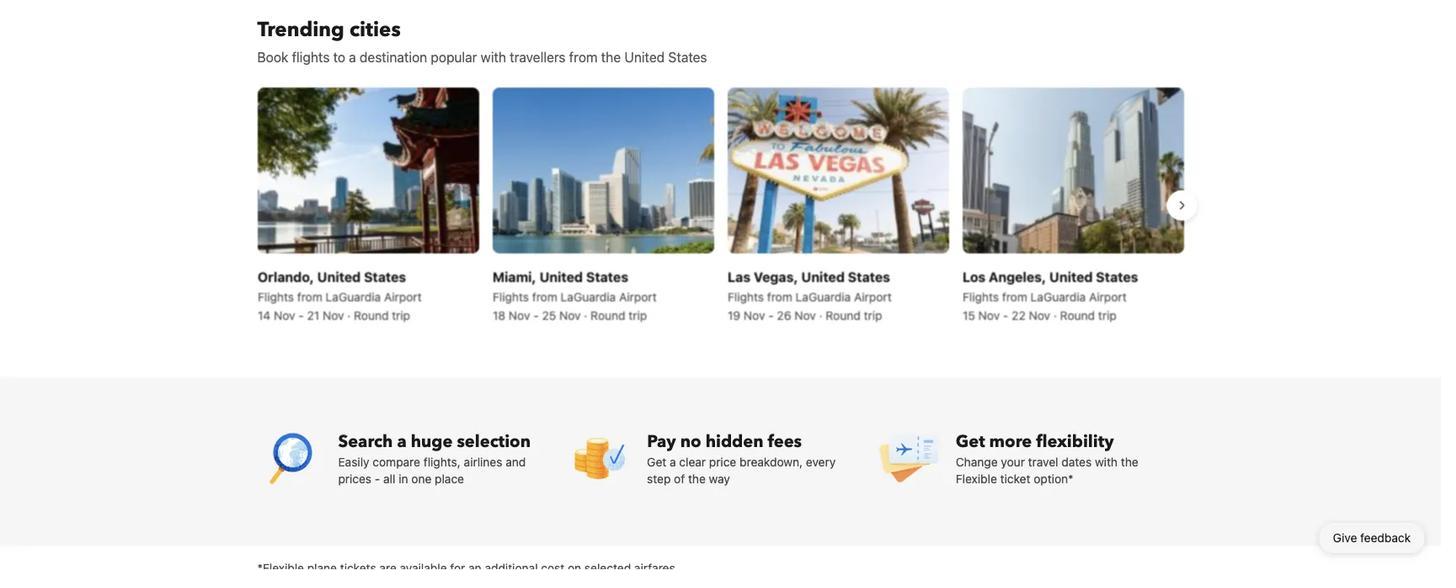 Task type: describe. For each thing, give the bounding box(es) containing it.
trending cities book flights to a destination popular with travellers from the united states
[[257, 16, 707, 65]]

25
[[542, 308, 556, 322]]

los
[[962, 269, 985, 285]]

states inside the orlando, united states flights from laguardia airport 14 nov - 21 nov · round trip
[[364, 269, 406, 285]]

los angeles, united states flights from laguardia airport 15 nov - 22 nov · round trip
[[962, 269, 1138, 322]]

los angeles, united states image
[[962, 87, 1184, 253]]

flexible
[[956, 472, 997, 486]]

- inside the orlando, united states flights from laguardia airport 14 nov - 21 nov · round trip
[[298, 308, 303, 322]]

one
[[411, 472, 432, 486]]

- for las
[[768, 308, 774, 322]]

the inside trending cities book flights to a destination popular with travellers from the united states
[[601, 49, 621, 65]]

popular
[[431, 49, 477, 65]]

1 nov from the left
[[273, 308, 295, 322]]

orlando,
[[257, 269, 314, 285]]

more
[[990, 430, 1032, 453]]

miami,
[[492, 269, 536, 285]]

from inside the "los angeles, united states flights from laguardia airport 15 nov - 22 nov · round trip"
[[1002, 290, 1027, 304]]

18
[[492, 308, 505, 322]]

states inside las vegas, united states flights from laguardia airport 19 nov - 26 nov · round trip
[[848, 269, 890, 285]]

with inside trending cities book flights to a destination popular with travellers from the united states
[[481, 49, 506, 65]]

airport inside miami, united states flights from laguardia airport 18 nov - 25 nov · round trip
[[619, 290, 656, 304]]

orlando, united states flights from laguardia airport 14 nov - 21 nov · round trip
[[257, 269, 421, 322]]

of
[[674, 472, 685, 486]]

flights inside the "los angeles, united states flights from laguardia airport 15 nov - 22 nov · round trip"
[[962, 290, 999, 304]]

- for search
[[375, 472, 380, 486]]

flexibility
[[1036, 430, 1114, 453]]

region containing orlando, united states
[[244, 80, 1198, 331]]

round inside the "los angeles, united states flights from laguardia airport 15 nov - 22 nov · round trip"
[[1060, 308, 1095, 322]]

airlines
[[464, 455, 502, 469]]

united inside the orlando, united states flights from laguardia airport 14 nov - 21 nov · round trip
[[317, 269, 360, 285]]

place
[[435, 472, 464, 486]]

trip inside the "los angeles, united states flights from laguardia airport 15 nov - 22 nov · round trip"
[[1098, 308, 1116, 322]]

5 nov from the left
[[743, 308, 765, 322]]

laguardia inside miami, united states flights from laguardia airport 18 nov - 25 nov · round trip
[[560, 290, 616, 304]]

dates
[[1062, 455, 1092, 469]]

search
[[338, 430, 393, 453]]

travel
[[1028, 455, 1059, 469]]

8 nov from the left
[[1029, 308, 1050, 322]]

14
[[257, 308, 270, 322]]

round inside miami, united states flights from laguardia airport 18 nov - 25 nov · round trip
[[590, 308, 625, 322]]

laguardia inside the orlando, united states flights from laguardia airport 14 nov - 21 nov · round trip
[[325, 290, 381, 304]]

and
[[506, 455, 526, 469]]

united inside las vegas, united states flights from laguardia airport 19 nov - 26 nov · round trip
[[801, 269, 845, 285]]

get inside get more flexibility change your travel dates with the flexible ticket option*
[[956, 430, 985, 453]]

from inside trending cities book flights to a destination popular with travellers from the united states
[[569, 49, 598, 65]]

flights,
[[424, 455, 461, 469]]

flights inside miami, united states flights from laguardia airport 18 nov - 25 nov · round trip
[[492, 290, 529, 304]]

with inside get more flexibility change your travel dates with the flexible ticket option*
[[1095, 455, 1118, 469]]

a for trending
[[349, 49, 356, 65]]

orlando, united states image
[[257, 87, 479, 253]]

round inside las vegas, united states flights from laguardia airport 19 nov - 26 nov · round trip
[[826, 308, 860, 322]]

round inside the orlando, united states flights from laguardia airport 14 nov - 21 nov · round trip
[[353, 308, 388, 322]]

· inside las vegas, united states flights from laguardia airport 19 nov - 26 nov · round trip
[[819, 308, 822, 322]]

states inside miami, united states flights from laguardia airport 18 nov - 25 nov · round trip
[[586, 269, 628, 285]]

states inside the "los angeles, united states flights from laguardia airport 15 nov - 22 nov · round trip"
[[1096, 269, 1138, 285]]

pay no hidden fees get a clear price breakdown, every step of the way
[[647, 430, 836, 486]]

clear
[[679, 455, 706, 469]]

flights inside las vegas, united states flights from laguardia airport 19 nov - 26 nov · round trip
[[727, 290, 764, 304]]

trip inside the orlando, united states flights from laguardia airport 14 nov - 21 nov · round trip
[[392, 308, 410, 322]]

the inside pay no hidden fees get a clear price breakdown, every step of the way
[[688, 472, 706, 486]]



Task type: vqa. For each thing, say whether or not it's contained in the screenshot.
AIRPORT TAXIS link
no



Task type: locate. For each thing, give the bounding box(es) containing it.
· inside miami, united states flights from laguardia airport 18 nov - 25 nov · round trip
[[584, 308, 587, 322]]

pay
[[647, 430, 676, 453]]

1 vertical spatial the
[[1121, 455, 1139, 469]]

give feedback
[[1333, 531, 1411, 545]]

2 horizontal spatial the
[[1121, 455, 1139, 469]]

1 airport from the left
[[384, 290, 421, 304]]

fees
[[768, 430, 802, 453]]

a right to
[[349, 49, 356, 65]]

- left 26
[[768, 308, 774, 322]]

airport
[[384, 290, 421, 304], [619, 290, 656, 304], [854, 290, 891, 304], [1089, 290, 1126, 304]]

·
[[347, 308, 350, 322], [584, 308, 587, 322], [819, 308, 822, 322], [1053, 308, 1057, 322]]

a inside pay no hidden fees get a clear price breakdown, every step of the way
[[670, 455, 676, 469]]

0 horizontal spatial a
[[349, 49, 356, 65]]

- left 21
[[298, 308, 303, 322]]

2 trip from the left
[[628, 308, 647, 322]]

nov right 25
[[559, 308, 581, 322]]

give feedback button
[[1320, 523, 1425, 553]]

- inside search a huge selection easily compare flights, airlines and prices - all in one place
[[375, 472, 380, 486]]

your
[[1001, 455, 1025, 469]]

flights
[[292, 49, 330, 65]]

22
[[1012, 308, 1025, 322]]

19
[[727, 308, 740, 322]]

travellers
[[510, 49, 566, 65]]

from inside the orlando, united states flights from laguardia airport 14 nov - 21 nov · round trip
[[297, 290, 322, 304]]

2 laguardia from the left
[[560, 290, 616, 304]]

laguardia inside the "los angeles, united states flights from laguardia airport 15 nov - 22 nov · round trip"
[[1030, 290, 1086, 304]]

from up 25
[[532, 290, 557, 304]]

- left 22
[[1003, 308, 1008, 322]]

to
[[333, 49, 345, 65]]

with right popular
[[481, 49, 506, 65]]

nov right 19
[[743, 308, 765, 322]]

las vegas, united states image
[[727, 87, 949, 253]]

united
[[625, 49, 665, 65], [317, 269, 360, 285], [539, 269, 583, 285], [801, 269, 845, 285], [1049, 269, 1093, 285]]

4 airport from the left
[[1089, 290, 1126, 304]]

4 · from the left
[[1053, 308, 1057, 322]]

a
[[349, 49, 356, 65], [397, 430, 407, 453], [670, 455, 676, 469]]

- left 25
[[533, 308, 538, 322]]

flights down los
[[962, 290, 999, 304]]

nov right 22
[[1029, 308, 1050, 322]]

trip inside miami, united states flights from laguardia airport 18 nov - 25 nov · round trip
[[628, 308, 647, 322]]

states inside trending cities book flights to a destination popular with travellers from the united states
[[668, 49, 707, 65]]

step
[[647, 472, 671, 486]]

cities
[[350, 16, 401, 44]]

3 airport from the left
[[854, 290, 891, 304]]

1 vertical spatial with
[[1095, 455, 1118, 469]]

1 horizontal spatial get
[[956, 430, 985, 453]]

angeles,
[[989, 269, 1046, 285]]

21
[[307, 308, 319, 322]]

every
[[806, 455, 836, 469]]

2 horizontal spatial a
[[670, 455, 676, 469]]

no
[[680, 430, 701, 453]]

all
[[383, 472, 396, 486]]

trip inside las vegas, united states flights from laguardia airport 19 nov - 26 nov · round trip
[[864, 308, 882, 322]]

4 trip from the left
[[1098, 308, 1116, 322]]

3 trip from the left
[[864, 308, 882, 322]]

miami, united states flights from laguardia airport 18 nov - 25 nov · round trip
[[492, 269, 656, 322]]

3 · from the left
[[819, 308, 822, 322]]

get inside pay no hidden fees get a clear price breakdown, every step of the way
[[647, 455, 667, 469]]

a up compare
[[397, 430, 407, 453]]

round right 21
[[353, 308, 388, 322]]

0 horizontal spatial with
[[481, 49, 506, 65]]

nov right 18
[[508, 308, 530, 322]]

flights down miami,
[[492, 290, 529, 304]]

united inside trending cities book flights to a destination popular with travellers from the united states
[[625, 49, 665, 65]]

the right travellers
[[601, 49, 621, 65]]

1 horizontal spatial the
[[688, 472, 706, 486]]

las
[[727, 269, 750, 285]]

laguardia
[[325, 290, 381, 304], [560, 290, 616, 304], [795, 290, 851, 304], [1030, 290, 1086, 304]]

united inside the "los angeles, united states flights from laguardia airport 15 nov - 22 nov · round trip"
[[1049, 269, 1093, 285]]

trip
[[392, 308, 410, 322], [628, 308, 647, 322], [864, 308, 882, 322], [1098, 308, 1116, 322]]

the down clear
[[688, 472, 706, 486]]

airport inside the "los angeles, united states flights from laguardia airport 15 nov - 22 nov · round trip"
[[1089, 290, 1126, 304]]

book
[[257, 49, 288, 65]]

round right 25
[[590, 308, 625, 322]]

0 vertical spatial with
[[481, 49, 506, 65]]

1 laguardia from the left
[[325, 290, 381, 304]]

flights inside the orlando, united states flights from laguardia airport 14 nov - 21 nov · round trip
[[257, 290, 294, 304]]

1 trip from the left
[[392, 308, 410, 322]]

4 nov from the left
[[559, 308, 581, 322]]

breakdown,
[[740, 455, 803, 469]]

give
[[1333, 531, 1357, 545]]

with
[[481, 49, 506, 65], [1095, 455, 1118, 469]]

from up 21
[[297, 290, 322, 304]]

2 airport from the left
[[619, 290, 656, 304]]

3 round from the left
[[826, 308, 860, 322]]

0 vertical spatial the
[[601, 49, 621, 65]]

option*
[[1034, 472, 1074, 486]]

26
[[777, 308, 791, 322]]

with right dates
[[1095, 455, 1118, 469]]

nov right 26
[[794, 308, 816, 322]]

a for pay
[[670, 455, 676, 469]]

selection
[[457, 430, 531, 453]]

hidden
[[706, 430, 764, 453]]

compare
[[373, 455, 420, 469]]

2 flights from the left
[[492, 290, 529, 304]]

- for los
[[1003, 308, 1008, 322]]

trending
[[257, 16, 344, 44]]

15
[[962, 308, 975, 322]]

a up of
[[670, 455, 676, 469]]

1 flights from the left
[[257, 290, 294, 304]]

get up change
[[956, 430, 985, 453]]

vegas,
[[753, 269, 798, 285]]

flights down las in the right of the page
[[727, 290, 764, 304]]

united inside miami, united states flights from laguardia airport 18 nov - 25 nov · round trip
[[539, 269, 583, 285]]

- left all
[[375, 472, 380, 486]]

nov right 21
[[322, 308, 344, 322]]

· right 26
[[819, 308, 822, 322]]

in
[[399, 472, 408, 486]]

miami, united states image
[[492, 87, 714, 253]]

4 flights from the left
[[962, 290, 999, 304]]

2 vertical spatial the
[[688, 472, 706, 486]]

prices
[[338, 472, 372, 486]]

-
[[298, 308, 303, 322], [533, 308, 538, 322], [768, 308, 774, 322], [1003, 308, 1008, 322], [375, 472, 380, 486]]

the inside get more flexibility change your travel dates with the flexible ticket option*
[[1121, 455, 1139, 469]]

round right 26
[[826, 308, 860, 322]]

las vegas, united states flights from laguardia airport 19 nov - 26 nov · round trip
[[727, 269, 891, 322]]

feedback
[[1361, 531, 1411, 545]]

get up step
[[647, 455, 667, 469]]

3 laguardia from the left
[[795, 290, 851, 304]]

1 round from the left
[[353, 308, 388, 322]]

1 · from the left
[[347, 308, 350, 322]]

· right 21
[[347, 308, 350, 322]]

- inside las vegas, united states flights from laguardia airport 19 nov - 26 nov · round trip
[[768, 308, 774, 322]]

from up 22
[[1002, 290, 1027, 304]]

2 round from the left
[[590, 308, 625, 322]]

from inside las vegas, united states flights from laguardia airport 19 nov - 26 nov · round trip
[[767, 290, 792, 304]]

1 vertical spatial a
[[397, 430, 407, 453]]

a inside trending cities book flights to a destination popular with travellers from the united states
[[349, 49, 356, 65]]

- inside the "los angeles, united states flights from laguardia airport 15 nov - 22 nov · round trip"
[[1003, 308, 1008, 322]]

a inside search a huge selection easily compare flights, airlines and prices - all in one place
[[397, 430, 407, 453]]

the
[[601, 49, 621, 65], [1121, 455, 1139, 469], [688, 472, 706, 486]]

round
[[353, 308, 388, 322], [590, 308, 625, 322], [826, 308, 860, 322], [1060, 308, 1095, 322]]

2 · from the left
[[584, 308, 587, 322]]

from up 26
[[767, 290, 792, 304]]

- inside miami, united states flights from laguardia airport 18 nov - 25 nov · round trip
[[533, 308, 538, 322]]

3 nov from the left
[[508, 308, 530, 322]]

airport inside the orlando, united states flights from laguardia airport 14 nov - 21 nov · round trip
[[384, 290, 421, 304]]

change
[[956, 455, 998, 469]]

4 laguardia from the left
[[1030, 290, 1086, 304]]

flights up 14
[[257, 290, 294, 304]]

from right travellers
[[569, 49, 598, 65]]

2 nov from the left
[[322, 308, 344, 322]]

from
[[569, 49, 598, 65], [297, 290, 322, 304], [532, 290, 557, 304], [767, 290, 792, 304], [1002, 290, 1027, 304]]

states
[[668, 49, 707, 65], [364, 269, 406, 285], [586, 269, 628, 285], [848, 269, 890, 285], [1096, 269, 1138, 285]]

the right dates
[[1121, 455, 1139, 469]]

7 nov from the left
[[978, 308, 1000, 322]]

· inside the orlando, united states flights from laguardia airport 14 nov - 21 nov · round trip
[[347, 308, 350, 322]]

0 horizontal spatial get
[[647, 455, 667, 469]]

nov right 15
[[978, 308, 1000, 322]]

huge
[[411, 430, 453, 453]]

1 horizontal spatial with
[[1095, 455, 1118, 469]]

nov right 14
[[273, 308, 295, 322]]

way
[[709, 472, 730, 486]]

0 vertical spatial get
[[956, 430, 985, 453]]

6 nov from the left
[[794, 308, 816, 322]]

2 vertical spatial a
[[670, 455, 676, 469]]

· inside the "los angeles, united states flights from laguardia airport 15 nov - 22 nov · round trip"
[[1053, 308, 1057, 322]]

price
[[709, 455, 737, 469]]

flights
[[257, 290, 294, 304], [492, 290, 529, 304], [727, 290, 764, 304], [962, 290, 999, 304]]

destination
[[360, 49, 427, 65]]

ticket
[[1001, 472, 1031, 486]]

laguardia inside las vegas, united states flights from laguardia airport 19 nov - 26 nov · round trip
[[795, 290, 851, 304]]

airport inside las vegas, united states flights from laguardia airport 19 nov - 26 nov · round trip
[[854, 290, 891, 304]]

easily
[[338, 455, 369, 469]]

1 vertical spatial get
[[647, 455, 667, 469]]

get
[[956, 430, 985, 453], [647, 455, 667, 469]]

· right 25
[[584, 308, 587, 322]]

search a huge selection easily compare flights, airlines and prices - all in one place
[[338, 430, 531, 486]]

nov
[[273, 308, 295, 322], [322, 308, 344, 322], [508, 308, 530, 322], [559, 308, 581, 322], [743, 308, 765, 322], [794, 308, 816, 322], [978, 308, 1000, 322], [1029, 308, 1050, 322]]

from inside miami, united states flights from laguardia airport 18 nov - 25 nov · round trip
[[532, 290, 557, 304]]

round right 22
[[1060, 308, 1095, 322]]

3 flights from the left
[[727, 290, 764, 304]]

region
[[244, 80, 1198, 331]]

4 round from the left
[[1060, 308, 1095, 322]]

0 horizontal spatial the
[[601, 49, 621, 65]]

get more flexibility change your travel dates with the flexible ticket option*
[[956, 430, 1139, 486]]

0 vertical spatial a
[[349, 49, 356, 65]]

· right 22
[[1053, 308, 1057, 322]]

1 horizontal spatial a
[[397, 430, 407, 453]]



